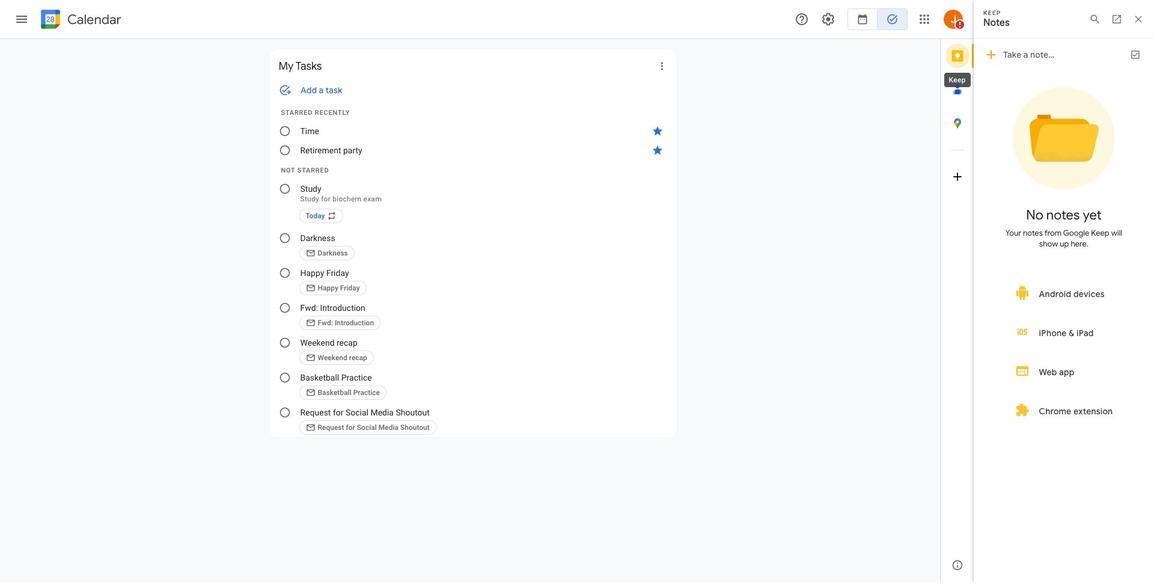 Task type: vqa. For each thing, say whether or not it's contained in the screenshot.
the July 6 element
no



Task type: describe. For each thing, give the bounding box(es) containing it.
tab list inside side panel section
[[941, 39, 975, 548]]

calendar element
[[38, 7, 121, 34]]

side panel section
[[940, 39, 975, 582]]

tasks sidebar image
[[14, 12, 29, 26]]



Task type: locate. For each thing, give the bounding box(es) containing it.
support menu image
[[795, 12, 809, 26]]

settings menu image
[[821, 12, 836, 26]]

tab list
[[941, 39, 975, 548]]

heading
[[65, 12, 121, 27]]

heading inside calendar element
[[65, 12, 121, 27]]



